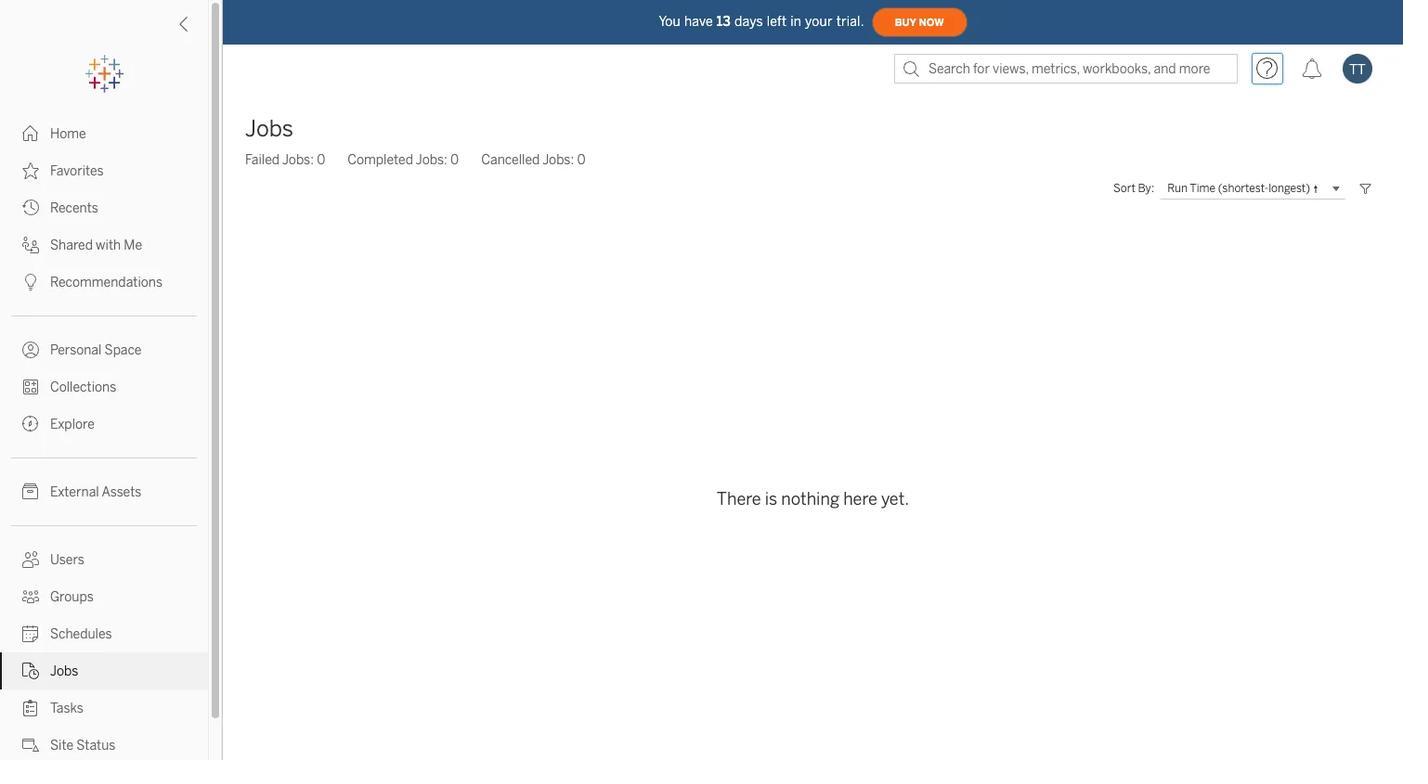 Task type: vqa. For each thing, say whether or not it's contained in the screenshot.
the Oct for Oct 18, 2023, 11:00 PM
no



Task type: locate. For each thing, give the bounding box(es) containing it.
0 horizontal spatial jobs:
[[282, 152, 314, 168]]

jobs: for cancelled
[[543, 152, 574, 168]]

by text only_f5he34f image inside personal space link
[[22, 342, 39, 359]]

7 by text only_f5he34f image from the top
[[22, 626, 39, 643]]

run
[[1168, 181, 1188, 194]]

in
[[791, 13, 802, 29]]

2 jobs: from the left
[[416, 152, 448, 168]]

jobs:
[[282, 152, 314, 168], [416, 152, 448, 168], [543, 152, 574, 168]]

your
[[805, 13, 833, 29]]

by text only_f5he34f image inside groups link
[[22, 589, 39, 606]]

by text only_f5he34f image inside jobs link
[[22, 663, 39, 680]]

6 by text only_f5he34f image from the top
[[22, 484, 39, 501]]

0 horizontal spatial 0
[[317, 152, 325, 168]]

0 vertical spatial jobs
[[245, 115, 293, 142]]

buy now button
[[872, 7, 967, 37]]

by text only_f5he34f image left home at the left of page
[[22, 125, 39, 142]]

2 by text only_f5he34f image from the top
[[22, 237, 39, 254]]

by text only_f5he34f image left recents
[[22, 200, 39, 216]]

(shortest-
[[1218, 181, 1269, 194]]

left
[[767, 13, 787, 29]]

jobs: right cancelled
[[543, 152, 574, 168]]

8 by text only_f5he34f image from the top
[[22, 737, 39, 754]]

4 by text only_f5he34f image from the top
[[22, 552, 39, 568]]

collections link
[[0, 369, 208, 406]]

users link
[[0, 541, 208, 579]]

0
[[317, 152, 325, 168], [450, 152, 459, 168], [577, 152, 586, 168]]

0 horizontal spatial jobs
[[50, 664, 78, 680]]

recents
[[50, 201, 98, 216]]

by text only_f5he34f image inside home link
[[22, 125, 39, 142]]

1 horizontal spatial 0
[[450, 152, 459, 168]]

yet.
[[881, 489, 909, 509]]

5 by text only_f5he34f image from the top
[[22, 589, 39, 606]]

by text only_f5he34f image inside explore link
[[22, 416, 39, 433]]

personal space link
[[0, 332, 208, 369]]

2 horizontal spatial jobs:
[[543, 152, 574, 168]]

here
[[843, 489, 878, 509]]

nothing
[[781, 489, 840, 509]]

2 horizontal spatial 0
[[577, 152, 586, 168]]

me
[[124, 238, 142, 254]]

by text only_f5he34f image left users
[[22, 552, 39, 568]]

2 0 from the left
[[450, 152, 459, 168]]

7 by text only_f5he34f image from the top
[[22, 700, 39, 717]]

by text only_f5he34f image left schedules
[[22, 626, 39, 643]]

1 horizontal spatial jobs:
[[416, 152, 448, 168]]

jobs: right completed
[[416, 152, 448, 168]]

2 by text only_f5he34f image from the top
[[22, 200, 39, 216]]

recommendations link
[[0, 264, 208, 301]]

by text only_f5he34f image
[[22, 163, 39, 179], [22, 237, 39, 254], [22, 274, 39, 291], [22, 342, 39, 359], [22, 379, 39, 396], [22, 484, 39, 501], [22, 626, 39, 643], [22, 737, 39, 754]]

by text only_f5he34f image left tasks at the bottom left
[[22, 700, 39, 717]]

by text only_f5he34f image inside tasks link
[[22, 700, 39, 717]]

by text only_f5he34f image left shared
[[22, 237, 39, 254]]

1 0 from the left
[[317, 152, 325, 168]]

navigation panel element
[[0, 56, 208, 761]]

by text only_f5he34f image inside recommendations "link"
[[22, 274, 39, 291]]

by text only_f5he34f image inside users link
[[22, 552, 39, 568]]

run time (shortest-longest)
[[1168, 181, 1311, 194]]

6 by text only_f5he34f image from the top
[[22, 663, 39, 680]]

trial.
[[836, 13, 864, 29]]

jobs up failed
[[245, 115, 293, 142]]

1 by text only_f5he34f image from the top
[[22, 125, 39, 142]]

by text only_f5he34f image inside shared with me link
[[22, 237, 39, 254]]

tasks
[[50, 701, 84, 717]]

by text only_f5he34f image inside "external assets" link
[[22, 484, 39, 501]]

you have 13 days left in your trial.
[[659, 13, 864, 29]]

site status
[[50, 738, 116, 754]]

by text only_f5he34f image inside schedules link
[[22, 626, 39, 643]]

1 horizontal spatial jobs
[[245, 115, 293, 142]]

by text only_f5he34f image for personal space
[[22, 342, 39, 359]]

jobs: right failed
[[282, 152, 314, 168]]

by text only_f5he34f image left "site"
[[22, 737, 39, 754]]

there
[[717, 489, 761, 509]]

1 vertical spatial jobs
[[50, 664, 78, 680]]

3 by text only_f5he34f image from the top
[[22, 274, 39, 291]]

now
[[919, 16, 944, 28]]

space
[[105, 343, 142, 359]]

3 jobs: from the left
[[543, 152, 574, 168]]

jobs up tasks at the bottom left
[[50, 664, 78, 680]]

jobs
[[245, 115, 293, 142], [50, 664, 78, 680]]

by text only_f5he34f image up tasks link
[[22, 663, 39, 680]]

0 for completed jobs: 0
[[450, 152, 459, 168]]

by text only_f5he34f image inside 'favorites' link
[[22, 163, 39, 179]]

there is nothing here yet.
[[717, 489, 909, 509]]

longest)
[[1269, 181, 1311, 194]]

0 left cancelled
[[450, 152, 459, 168]]

by text only_f5he34f image left groups
[[22, 589, 39, 606]]

with
[[96, 238, 121, 254]]

by text only_f5he34f image for collections
[[22, 379, 39, 396]]

schedules
[[50, 627, 112, 643]]

cancelled
[[481, 152, 540, 168]]

1 by text only_f5he34f image from the top
[[22, 163, 39, 179]]

external
[[50, 485, 99, 501]]

by text only_f5he34f image for explore
[[22, 416, 39, 433]]

by text only_f5he34f image for favorites
[[22, 163, 39, 179]]

by text only_f5he34f image inside the site status link
[[22, 737, 39, 754]]

by text only_f5he34f image inside recents link
[[22, 200, 39, 216]]

3 by text only_f5he34f image from the top
[[22, 416, 39, 433]]

5 by text only_f5he34f image from the top
[[22, 379, 39, 396]]

by text only_f5he34f image left explore
[[22, 416, 39, 433]]

1 jobs: from the left
[[282, 152, 314, 168]]

shared with me
[[50, 238, 142, 254]]

0 for cancelled jobs: 0
[[577, 152, 586, 168]]

by text only_f5he34f image left 'recommendations'
[[22, 274, 39, 291]]

site status link
[[0, 727, 208, 761]]

by text only_f5he34f image inside collections "link"
[[22, 379, 39, 396]]

3 0 from the left
[[577, 152, 586, 168]]

home link
[[0, 115, 208, 152]]

by text only_f5he34f image for schedules
[[22, 626, 39, 643]]

assets
[[102, 485, 141, 501]]

by text only_f5he34f image left 'personal'
[[22, 342, 39, 359]]

jobs: for completed
[[416, 152, 448, 168]]

Search for views, metrics, workbooks, and more text field
[[894, 54, 1238, 84]]

by text only_f5he34f image left favorites
[[22, 163, 39, 179]]

jobs inside main navigation. press the up and down arrow keys to access links. element
[[50, 664, 78, 680]]

by text only_f5he34f image
[[22, 125, 39, 142], [22, 200, 39, 216], [22, 416, 39, 433], [22, 552, 39, 568], [22, 589, 39, 606], [22, 663, 39, 680], [22, 700, 39, 717]]

by text only_f5he34f image left collections
[[22, 379, 39, 396]]

by text only_f5he34f image for groups
[[22, 589, 39, 606]]

0 right failed
[[317, 152, 325, 168]]

4 by text only_f5he34f image from the top
[[22, 342, 39, 359]]

by text only_f5he34f image left 'external'
[[22, 484, 39, 501]]

0 right cancelled
[[577, 152, 586, 168]]



Task type: describe. For each thing, give the bounding box(es) containing it.
users
[[50, 553, 84, 568]]

0 for failed jobs: 0
[[317, 152, 325, 168]]

personal space
[[50, 343, 142, 359]]

shared with me link
[[0, 227, 208, 264]]

buy now
[[895, 16, 944, 28]]

13
[[717, 13, 731, 29]]

groups link
[[0, 579, 208, 616]]

is
[[765, 489, 778, 509]]

by text only_f5he34f image for recommendations
[[22, 274, 39, 291]]

schedules link
[[0, 616, 208, 653]]

explore link
[[0, 406, 208, 443]]

collections
[[50, 380, 116, 396]]

by text only_f5he34f image for home
[[22, 125, 39, 142]]

by text only_f5he34f image for site status
[[22, 737, 39, 754]]

sort by:
[[1114, 182, 1155, 195]]

personal
[[50, 343, 102, 359]]

tasks link
[[0, 690, 208, 727]]

recents link
[[0, 189, 208, 227]]

failed jobs: 0
[[245, 152, 325, 168]]

by text only_f5he34f image for users
[[22, 552, 39, 568]]

external assets
[[50, 485, 141, 501]]

you
[[659, 13, 681, 29]]

by text only_f5he34f image for shared with me
[[22, 237, 39, 254]]

main navigation. press the up and down arrow keys to access links. element
[[0, 115, 208, 761]]

completed jobs: 0
[[348, 152, 459, 168]]

jobs link
[[0, 653, 208, 690]]

by text only_f5he34f image for external assets
[[22, 484, 39, 501]]

time
[[1190, 181, 1216, 194]]

days
[[735, 13, 763, 29]]

home
[[50, 126, 86, 142]]

by text only_f5he34f image for recents
[[22, 200, 39, 216]]

jobs: for failed
[[282, 152, 314, 168]]

favorites
[[50, 163, 104, 179]]

shared
[[50, 238, 93, 254]]

site
[[50, 738, 73, 754]]

groups
[[50, 590, 94, 606]]

failed
[[245, 152, 280, 168]]

external assets link
[[0, 474, 208, 511]]

sort
[[1114, 182, 1136, 195]]

cancelled jobs: 0
[[481, 152, 586, 168]]

by:
[[1138, 182, 1155, 195]]

have
[[684, 13, 713, 29]]

by text only_f5he34f image for jobs
[[22, 663, 39, 680]]

run time (shortest-longest) button
[[1160, 177, 1346, 200]]

explore
[[50, 417, 95, 433]]

buy
[[895, 16, 916, 28]]

by text only_f5he34f image for tasks
[[22, 700, 39, 717]]

favorites link
[[0, 152, 208, 189]]

status
[[76, 738, 116, 754]]

recommendations
[[50, 275, 163, 291]]

completed
[[348, 152, 413, 168]]



